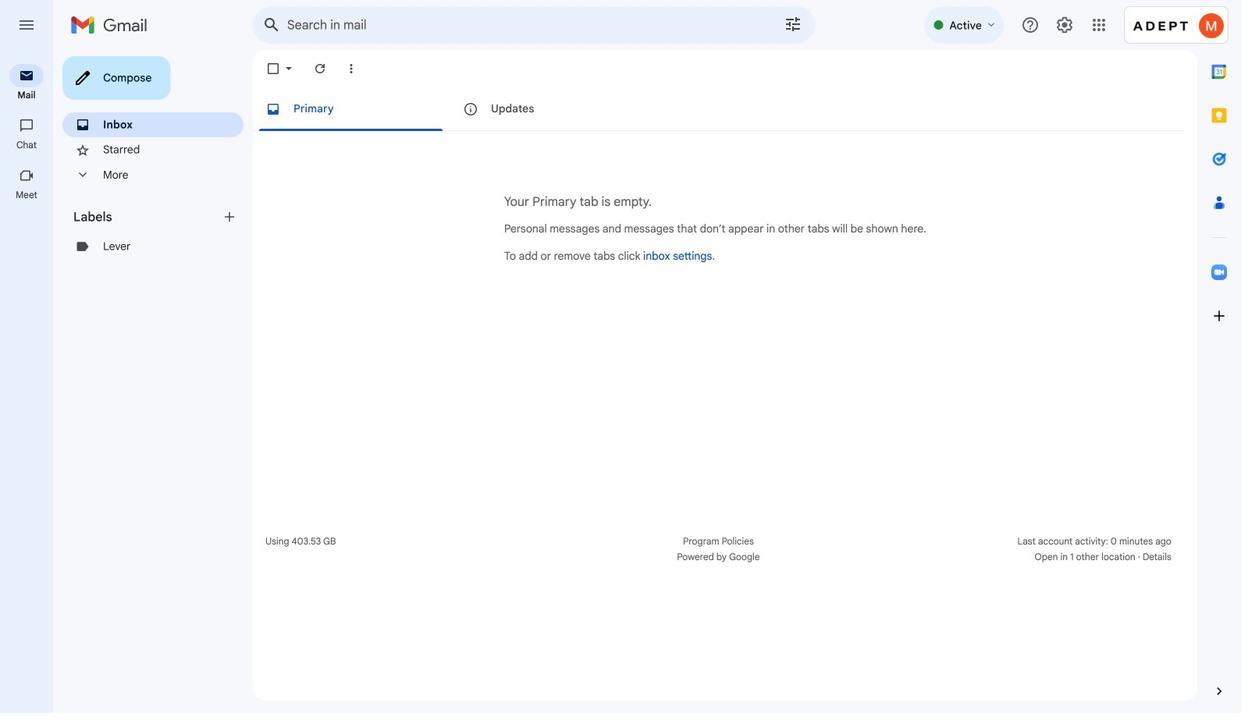 Task type: vqa. For each thing, say whether or not it's contained in the screenshot.
Cascade Aurora
no



Task type: describe. For each thing, give the bounding box(es) containing it.
more email options image
[[344, 61, 359, 77]]

gmail image
[[70, 9, 155, 41]]

1 horizontal spatial tab list
[[1198, 50, 1242, 657]]

advanced search options image
[[778, 9, 809, 40]]

refresh image
[[312, 61, 328, 77]]

support image
[[1021, 16, 1040, 34]]

search in mail image
[[258, 11, 286, 39]]



Task type: locate. For each thing, give the bounding box(es) containing it.
Search in mail search field
[[253, 6, 815, 44]]

heading
[[0, 89, 53, 102], [0, 139, 53, 151], [0, 189, 53, 201], [73, 209, 222, 225]]

settings image
[[1056, 16, 1074, 34]]

0 horizontal spatial tab list
[[253, 87, 1185, 131]]

primary tab
[[253, 87, 449, 131]]

Search in mail text field
[[287, 17, 740, 33]]

None checkbox
[[265, 61, 281, 77]]

footer
[[253, 534, 1185, 565]]

navigation
[[0, 50, 55, 714]]

tab list
[[1198, 50, 1242, 657], [253, 87, 1185, 131]]

main content
[[253, 87, 1185, 338]]

main menu image
[[17, 16, 36, 34]]

updates tab
[[451, 87, 647, 131]]



